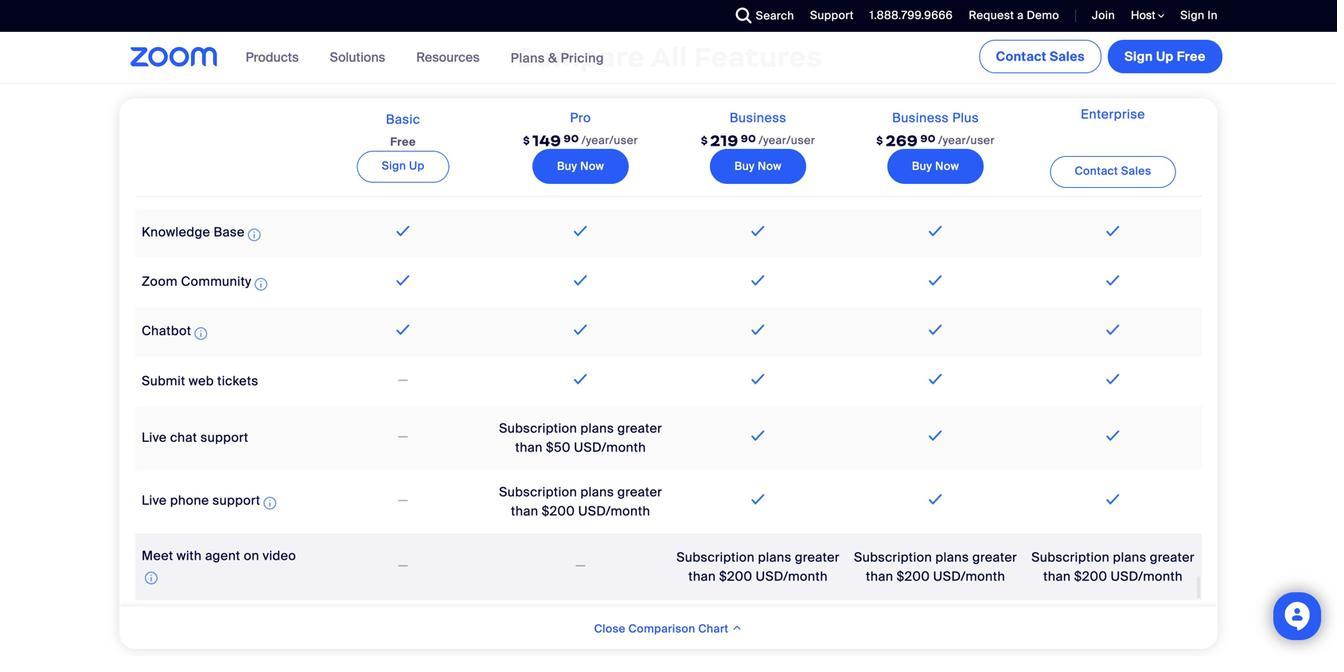 Task type: locate. For each thing, give the bounding box(es) containing it.
0 horizontal spatial up
[[409, 158, 425, 173]]

0 horizontal spatial $
[[523, 134, 530, 147]]

sales down demo
[[1050, 48, 1085, 65]]

$ 219 90 /year/user
[[701, 131, 816, 151]]

1 live from the top
[[142, 429, 167, 446]]

support link
[[799, 0, 858, 32], [811, 8, 854, 23]]

greater
[[618, 420, 663, 437], [618, 484, 663, 501], [795, 549, 840, 566], [973, 549, 1018, 566], [1150, 549, 1195, 566]]

meet with agent on video
[[142, 548, 296, 564]]

solutions button
[[330, 32, 393, 83]]

0 vertical spatial contact
[[996, 48, 1047, 65]]

&
[[548, 50, 558, 66]]

cell
[[135, 168, 315, 202], [315, 169, 492, 201], [492, 169, 670, 201], [670, 169, 847, 201], [847, 169, 1025, 201], [1025, 169, 1202, 201]]

90
[[564, 132, 579, 145], [741, 132, 757, 145], [921, 132, 936, 145]]

usd/month
[[574, 439, 646, 456], [579, 503, 651, 520], [756, 568, 828, 585], [934, 568, 1006, 585], [1111, 568, 1183, 585]]

1 /year/user from the left
[[582, 133, 638, 148]]

90 right 219
[[741, 132, 757, 145]]

basic free
[[386, 111, 421, 149]]

join link left host
[[1081, 0, 1120, 32]]

$ inside $ 149 90 /year/user
[[523, 134, 530, 147]]

join link
[[1081, 0, 1120, 32], [1092, 8, 1116, 23]]

free
[[1177, 48, 1206, 65], [390, 134, 416, 149]]

$219.90 per year per user element
[[701, 124, 816, 158]]

2 buy now from the left
[[735, 159, 782, 174]]

plans
[[581, 420, 614, 437], [581, 484, 614, 501], [758, 549, 792, 566], [936, 549, 970, 566], [1114, 549, 1147, 566]]

2 90 from the left
[[741, 132, 757, 145]]

$149.90 per year per user element
[[523, 124, 638, 158]]

/year/user down plus on the top right of page
[[939, 133, 995, 148]]

now down $219.90 per year per user element on the top right of the page
[[758, 159, 782, 174]]

live chat support
[[142, 429, 249, 446]]

buy down $149.90 per year per user element
[[557, 159, 578, 174]]

now down $149.90 per year per user element
[[580, 159, 604, 174]]

2 $ from the left
[[701, 134, 708, 147]]

included image
[[393, 221, 414, 241], [570, 221, 591, 241], [748, 221, 769, 241], [393, 271, 414, 290], [570, 271, 591, 290], [748, 271, 769, 290], [926, 271, 947, 290], [393, 320, 414, 339], [926, 320, 947, 339], [570, 370, 591, 389], [748, 370, 769, 389], [1103, 370, 1124, 389], [926, 426, 947, 445], [748, 490, 769, 509], [926, 490, 947, 509], [1103, 490, 1124, 509]]

greater inside "subscription plans greater than $50 usd/month"
[[618, 420, 663, 437]]

not included image
[[396, 371, 411, 390], [396, 491, 411, 510], [396, 556, 411, 575], [573, 556, 589, 575]]

up
[[1157, 48, 1174, 65], [409, 158, 425, 173]]

free down sign in
[[1177, 48, 1206, 65]]

0 vertical spatial free
[[1177, 48, 1206, 65]]

2 horizontal spatial $
[[877, 134, 884, 147]]

2 horizontal spatial now
[[936, 159, 960, 174]]

enterprise
[[1081, 106, 1146, 122]]

base
[[214, 224, 245, 240]]

business up $ 269 90 /year/user at top right
[[893, 109, 949, 126]]

1.888.799.9666
[[870, 8, 953, 23]]

demo
[[1027, 8, 1060, 23]]

close
[[594, 621, 626, 636]]

sign for sign up free
[[1125, 48, 1154, 65]]

0 vertical spatial contact sales
[[996, 48, 1085, 65]]

now
[[580, 159, 604, 174], [758, 159, 782, 174], [936, 159, 960, 174]]

149
[[533, 131, 562, 151]]

plans & pricing link
[[511, 50, 604, 66], [511, 50, 604, 66]]

0 horizontal spatial buy now link
[[533, 149, 629, 184]]

buy now link for 149
[[533, 149, 629, 184]]

plans
[[511, 50, 545, 66]]

3 $ from the left
[[877, 134, 884, 147]]

1 now from the left
[[580, 159, 604, 174]]

now for 269
[[936, 159, 960, 174]]

1 horizontal spatial $
[[701, 134, 708, 147]]

sales
[[1050, 48, 1085, 65], [1122, 163, 1152, 178]]

cell down $269.90 per year per user element
[[847, 169, 1025, 201]]

3 buy now link from the left
[[888, 149, 984, 184]]

business up $ 219 90 /year/user
[[730, 109, 787, 126]]

sign in link
[[1169, 0, 1226, 32], [1181, 8, 1218, 23]]

sign in
[[1181, 8, 1218, 23]]

live left phone
[[142, 492, 167, 509]]

live for live phone support
[[142, 492, 167, 509]]

than
[[515, 439, 543, 456], [511, 503, 539, 520], [689, 568, 716, 585], [866, 568, 894, 585], [1044, 568, 1071, 585]]

business
[[730, 109, 787, 126], [893, 109, 949, 126]]

tickets
[[217, 373, 259, 389]]

sign up free
[[1125, 48, 1206, 65]]

support right chat
[[201, 429, 249, 446]]

$269.90 per year per user element
[[877, 124, 995, 158]]

buy now down $219.90 per year per user element on the top right of the page
[[735, 159, 782, 174]]

2 horizontal spatial 90
[[921, 132, 936, 145]]

2 horizontal spatial sign
[[1181, 8, 1205, 23]]

/year/user down pro
[[582, 133, 638, 148]]

zoom logo image
[[131, 47, 218, 67]]

0 vertical spatial contact sales link
[[980, 40, 1102, 73]]

1 horizontal spatial business
[[893, 109, 949, 126]]

2 now from the left
[[758, 159, 782, 174]]

3 /year/user from the left
[[939, 133, 995, 148]]

1 horizontal spatial buy
[[735, 159, 755, 174]]

90 down pro
[[564, 132, 579, 145]]

close comparison chart
[[594, 621, 732, 636]]

1 horizontal spatial buy now
[[735, 159, 782, 174]]

2 horizontal spatial buy now
[[912, 159, 960, 174]]

0 vertical spatial up
[[1157, 48, 1174, 65]]

1 buy from the left
[[557, 159, 578, 174]]

included image
[[926, 221, 947, 241], [1103, 221, 1124, 241], [1103, 271, 1124, 290], [570, 320, 591, 339], [748, 320, 769, 339], [1103, 320, 1124, 339], [926, 370, 947, 389], [748, 426, 769, 445], [1103, 426, 1124, 445]]

sign inside 'button'
[[1125, 48, 1154, 65]]

with
[[177, 548, 202, 564]]

0 horizontal spatial sign
[[382, 158, 406, 173]]

1 horizontal spatial up
[[1157, 48, 1174, 65]]

90 inside $ 219 90 /year/user
[[741, 132, 757, 145]]

contact sales link
[[980, 40, 1102, 73], [1051, 156, 1177, 188]]

free inside basic free
[[390, 134, 416, 149]]

meet with agent on video image
[[145, 569, 158, 588]]

$200
[[542, 503, 575, 520], [720, 568, 753, 585], [897, 568, 930, 585], [1075, 568, 1108, 585]]

buy now
[[557, 159, 604, 174], [735, 159, 782, 174], [912, 159, 960, 174]]

live
[[142, 429, 167, 446], [142, 492, 167, 509]]

1 vertical spatial contact sales
[[1075, 163, 1152, 178]]

$ left 269
[[877, 134, 884, 147]]

live left chat
[[142, 429, 167, 446]]

1 horizontal spatial sales
[[1122, 163, 1152, 178]]

than inside "subscription plans greater than $50 usd/month"
[[515, 439, 543, 456]]

$ left 219
[[701, 134, 708, 147]]

2 /year/user from the left
[[759, 133, 816, 148]]

subscription
[[499, 420, 577, 437], [499, 484, 577, 501], [677, 549, 755, 566], [854, 549, 933, 566], [1032, 549, 1110, 566]]

1 90 from the left
[[564, 132, 579, 145]]

support
[[201, 429, 249, 446], [213, 492, 260, 509]]

buy
[[557, 159, 578, 174], [735, 159, 755, 174], [912, 159, 933, 174]]

0 vertical spatial sales
[[1050, 48, 1085, 65]]

chatbot
[[142, 322, 191, 339]]

1 vertical spatial free
[[390, 134, 416, 149]]

chatbot image
[[195, 324, 207, 343]]

community
[[181, 273, 252, 290]]

/year/user inside $ 149 90 /year/user
[[582, 133, 638, 148]]

contact sales inside meetings navigation
[[996, 48, 1085, 65]]

1 horizontal spatial free
[[1177, 48, 1206, 65]]

contact sales
[[996, 48, 1085, 65], [1075, 163, 1152, 178]]

chatbot application
[[142, 322, 211, 343]]

sign
[[1181, 8, 1205, 23], [1125, 48, 1154, 65], [382, 158, 406, 173]]

up down host dropdown button in the right of the page
[[1157, 48, 1174, 65]]

3 buy from the left
[[912, 159, 933, 174]]

sign left "in"
[[1181, 8, 1205, 23]]

join
[[1092, 8, 1116, 23]]

0 vertical spatial live
[[142, 429, 167, 446]]

cell down the enterprise
[[1025, 169, 1202, 201]]

1 horizontal spatial 90
[[741, 132, 757, 145]]

0 horizontal spatial /year/user
[[582, 133, 638, 148]]

contact sales link inside meetings navigation
[[980, 40, 1102, 73]]

3 now from the left
[[936, 159, 960, 174]]

plans & pricing
[[511, 50, 604, 66]]

live phone support application
[[142, 492, 280, 513]]

2 business from the left
[[893, 109, 949, 126]]

/year/user inside $ 219 90 /year/user
[[759, 133, 816, 148]]

contact sales down demo
[[996, 48, 1085, 65]]

0 horizontal spatial now
[[580, 159, 604, 174]]

compare
[[515, 40, 645, 74]]

live for live chat support
[[142, 429, 167, 446]]

90 down business plus
[[921, 132, 936, 145]]

1 vertical spatial sign
[[1125, 48, 1154, 65]]

agent
[[205, 548, 241, 564]]

up for sign up
[[409, 158, 425, 173]]

2 horizontal spatial buy now link
[[888, 149, 984, 184]]

now down $269.90 per year per user element
[[936, 159, 960, 174]]

2 live from the top
[[142, 492, 167, 509]]

1 horizontal spatial now
[[758, 159, 782, 174]]

sign down host
[[1125, 48, 1154, 65]]

2 horizontal spatial buy
[[912, 159, 933, 174]]

$ left the '149'
[[523, 134, 530, 147]]

1 vertical spatial up
[[409, 158, 425, 173]]

buy now link
[[533, 149, 629, 184], [710, 149, 807, 184], [888, 149, 984, 184]]

buy now down $269.90 per year per user element
[[912, 159, 960, 174]]

submit
[[142, 373, 185, 389]]

cell down basic free
[[315, 169, 492, 201]]

1 horizontal spatial sign
[[1125, 48, 1154, 65]]

up inside 'button'
[[1157, 48, 1174, 65]]

0 horizontal spatial 90
[[564, 132, 579, 145]]

buy down $219.90 per year per user element on the top right of the page
[[735, 159, 755, 174]]

phone
[[170, 492, 209, 509]]

sales down the enterprise
[[1122, 163, 1152, 178]]

buy now down $149.90 per year per user element
[[557, 159, 604, 174]]

buy now for 269
[[912, 159, 960, 174]]

zoom
[[142, 273, 178, 290]]

$ inside $ 219 90 /year/user
[[701, 134, 708, 147]]

3 buy now from the left
[[912, 159, 960, 174]]

90 inside $ 269 90 /year/user
[[921, 132, 936, 145]]

features
[[694, 40, 823, 74]]

1.888.799.9666 button
[[858, 0, 957, 32], [870, 8, 953, 23]]

2 buy now link from the left
[[710, 149, 807, 184]]

1 $ from the left
[[523, 134, 530, 147]]

banner
[[111, 32, 1226, 84]]

buy now for 219
[[735, 159, 782, 174]]

products
[[246, 49, 299, 66]]

sign down basic free
[[382, 158, 406, 173]]

/year/user
[[582, 133, 638, 148], [759, 133, 816, 148], [939, 133, 995, 148]]

product information navigation
[[234, 32, 616, 84]]

1 business from the left
[[730, 109, 787, 126]]

support inside application
[[213, 492, 260, 509]]

2 horizontal spatial /year/user
[[939, 133, 995, 148]]

0 horizontal spatial business
[[730, 109, 787, 126]]

zoom community
[[142, 273, 252, 290]]

90 for 149
[[564, 132, 579, 145]]

contact sales down the enterprise
[[1075, 163, 1152, 178]]

solutions
[[330, 49, 385, 66]]

search button
[[724, 0, 799, 32]]

/year/user inside $ 269 90 /year/user
[[939, 133, 995, 148]]

knowledge base image
[[248, 225, 261, 245]]

0 horizontal spatial buy now
[[557, 159, 604, 174]]

1 horizontal spatial contact
[[1075, 163, 1119, 178]]

support left the live phone support image
[[213, 492, 260, 509]]

$ inside $ 269 90 /year/user
[[877, 134, 884, 147]]

1 vertical spatial contact sales link
[[1051, 156, 1177, 188]]

1 horizontal spatial /year/user
[[759, 133, 816, 148]]

90 inside $ 149 90 /year/user
[[564, 132, 579, 145]]

contact
[[996, 48, 1047, 65], [1075, 163, 1119, 178]]

0 vertical spatial sign
[[1181, 8, 1205, 23]]

1 vertical spatial live
[[142, 492, 167, 509]]

1 vertical spatial support
[[213, 492, 260, 509]]

now for 219
[[758, 159, 782, 174]]

2 vertical spatial sign
[[382, 158, 406, 173]]

buy down $269.90 per year per user element
[[912, 159, 933, 174]]

live inside application
[[142, 492, 167, 509]]

contact sales link down demo
[[980, 40, 1102, 73]]

$
[[523, 134, 530, 147], [701, 134, 708, 147], [877, 134, 884, 147]]

application
[[135, 0, 1202, 600]]

1 buy now from the left
[[557, 159, 604, 174]]

plans inside "subscription plans greater than $50 usd/month"
[[581, 420, 614, 437]]

subscription plans greater than $200 usd/month
[[499, 484, 663, 520], [677, 549, 840, 585], [854, 549, 1018, 585], [1032, 549, 1195, 585]]

$ for 149
[[523, 134, 530, 147]]

buy now for 149
[[557, 159, 604, 174]]

3 90 from the left
[[921, 132, 936, 145]]

contact down a
[[996, 48, 1047, 65]]

1 buy now link from the left
[[533, 149, 629, 184]]

business for business plus
[[893, 109, 949, 126]]

request a demo link
[[957, 0, 1064, 32], [969, 8, 1060, 23]]

on
[[244, 548, 259, 564]]

contact sales link down the enterprise
[[1051, 156, 1177, 188]]

269
[[886, 131, 918, 151]]

0 horizontal spatial buy
[[557, 159, 578, 174]]

contact down the enterprise
[[1075, 163, 1119, 178]]

/year/user right 219
[[759, 133, 816, 148]]

0 horizontal spatial sales
[[1050, 48, 1085, 65]]

up down basic free
[[409, 158, 425, 173]]

cell up base
[[135, 168, 315, 202]]

0 vertical spatial support
[[201, 429, 249, 446]]

1 horizontal spatial buy now link
[[710, 149, 807, 184]]

free down basic
[[390, 134, 416, 149]]

2 buy from the left
[[735, 159, 755, 174]]

0 horizontal spatial contact
[[996, 48, 1047, 65]]

0 horizontal spatial free
[[390, 134, 416, 149]]



Task type: describe. For each thing, give the bounding box(es) containing it.
application containing 149
[[135, 0, 1202, 600]]

request a demo
[[969, 8, 1060, 23]]

basic
[[386, 111, 421, 128]]

subscription inside "subscription plans greater than $50 usd/month"
[[499, 420, 577, 437]]

buy for 149
[[557, 159, 578, 174]]

knowledge base
[[142, 224, 245, 240]]

up for sign up free
[[1157, 48, 1174, 65]]

$ 269 90 /year/user
[[877, 131, 995, 151]]

219
[[711, 131, 739, 151]]

in
[[1208, 8, 1218, 23]]

web
[[189, 373, 214, 389]]

live phone support
[[142, 492, 260, 509]]

meet
[[142, 548, 173, 564]]

knowledge base application
[[142, 224, 264, 245]]

pro
[[570, 109, 591, 126]]

zoom community application
[[142, 273, 271, 294]]

sign up free button
[[1108, 40, 1223, 73]]

usd/month inside "subscription plans greater than $50 usd/month"
[[574, 439, 646, 456]]

90 for 219
[[741, 132, 757, 145]]

resources button
[[417, 32, 487, 83]]

video
[[263, 548, 296, 564]]

chat
[[170, 429, 197, 446]]

live phone support image
[[264, 494, 276, 513]]

buy now link for 269
[[888, 149, 984, 184]]

$ for 219
[[701, 134, 708, 147]]

not included image
[[396, 427, 411, 446]]

$ 149 90 /year/user
[[523, 131, 638, 151]]

business for business
[[730, 109, 787, 126]]

sales inside meetings navigation
[[1050, 48, 1085, 65]]

1 vertical spatial sales
[[1122, 163, 1152, 178]]

90 for 269
[[921, 132, 936, 145]]

sign up link
[[357, 151, 449, 183]]

comparison
[[629, 621, 696, 636]]

join link up meetings navigation
[[1092, 8, 1116, 23]]

$ for 269
[[877, 134, 884, 147]]

meet with agent on video application
[[142, 548, 296, 588]]

business plus
[[893, 109, 979, 126]]

subscription plans greater than $50 usd/month
[[499, 420, 663, 456]]

pricing
[[561, 50, 604, 66]]

support for live chat support
[[201, 429, 249, 446]]

buy for 269
[[912, 159, 933, 174]]

request
[[969, 8, 1015, 23]]

all
[[651, 40, 688, 74]]

buy now link for 219
[[710, 149, 807, 184]]

/year/user for 219
[[759, 133, 816, 148]]

chart
[[699, 621, 729, 636]]

host button
[[1132, 8, 1165, 23]]

1 vertical spatial contact
[[1075, 163, 1119, 178]]

cell down $219.90 per year per user element on the top right of the page
[[670, 169, 847, 201]]

support
[[811, 8, 854, 23]]

buy for 219
[[735, 159, 755, 174]]

contact inside meetings navigation
[[996, 48, 1047, 65]]

products button
[[246, 32, 306, 83]]

/year/user for 149
[[582, 133, 638, 148]]

host
[[1132, 8, 1159, 23]]

resources
[[417, 49, 480, 66]]

compare all features
[[515, 40, 823, 74]]

a
[[1018, 8, 1024, 23]]

support for live phone support
[[213, 492, 260, 509]]

search
[[756, 8, 795, 23]]

knowledge
[[142, 224, 210, 240]]

meetings navigation
[[977, 32, 1226, 76]]

submit web tickets
[[142, 373, 259, 389]]

plus
[[953, 109, 979, 126]]

/year/user for 269
[[939, 133, 995, 148]]

$50
[[546, 439, 571, 456]]

sign for sign in
[[1181, 8, 1205, 23]]

zoom community image
[[255, 275, 267, 294]]

now for 149
[[580, 159, 604, 174]]

sign for sign up
[[382, 158, 406, 173]]

banner containing contact sales
[[111, 32, 1226, 84]]

cell down $149.90 per year per user element
[[492, 169, 670, 201]]

free inside 'button'
[[1177, 48, 1206, 65]]

sign up
[[382, 158, 425, 173]]



Task type: vqa. For each thing, say whether or not it's contained in the screenshot.


